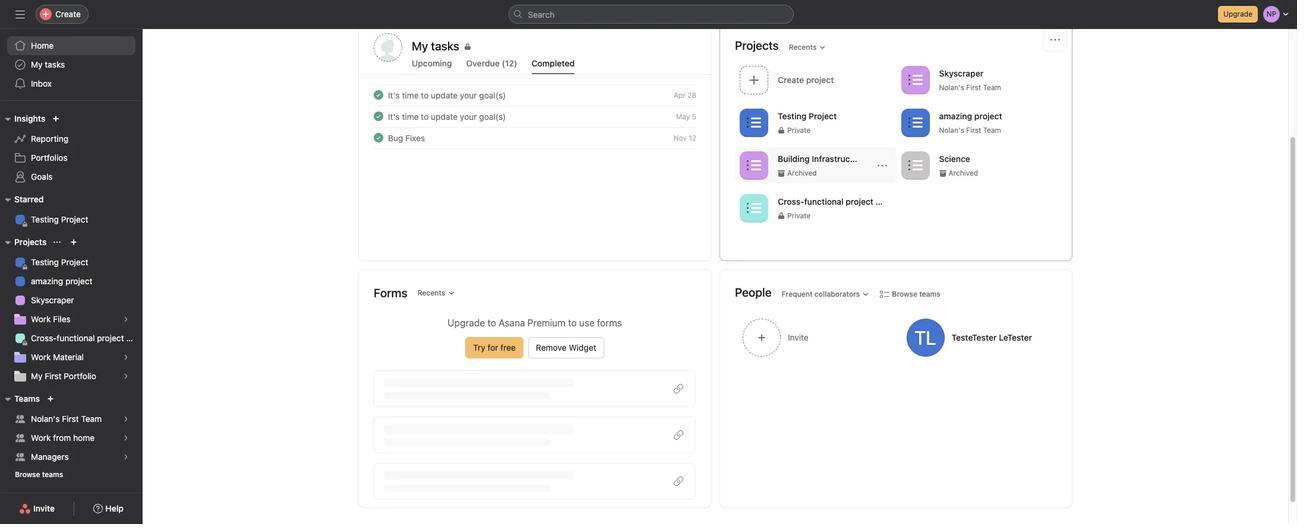 Task type: describe. For each thing, give the bounding box(es) containing it.
projects element
[[0, 232, 143, 389]]

tasks
[[45, 59, 65, 70]]

widget
[[569, 343, 596, 353]]

create project
[[778, 75, 834, 85]]

try for free button
[[465, 337, 523, 359]]

project down see details, work files icon
[[97, 333, 124, 343]]

list image for science
[[908, 158, 922, 173]]

science
[[939, 154, 970, 164]]

nolan's first team
[[31, 414, 102, 424]]

create project link
[[735, 62, 896, 100]]

free
[[500, 343, 516, 353]]

completed image for apr 28
[[371, 88, 386, 102]]

testetester letester button
[[899, 312, 1058, 364]]

list image for testing project
[[747, 116, 761, 130]]

add profile photo image
[[374, 33, 402, 62]]

managers
[[31, 452, 69, 462]]

skyscraper link
[[7, 291, 135, 310]]

overdue
[[466, 58, 500, 68]]

use
[[579, 318, 595, 329]]

goals link
[[7, 168, 135, 187]]

1 horizontal spatial plan
[[876, 196, 892, 206]]

starred button
[[0, 193, 44, 207]]

cross-functional project plan link
[[7, 329, 143, 348]]

update for apr 28
[[431, 90, 458, 100]]

1 horizontal spatial functional
[[804, 196, 844, 206]]

work for work from home
[[31, 433, 51, 443]]

testing project inside projects element
[[31, 257, 88, 267]]

cross-functional project plan inside cross-functional project plan link
[[31, 333, 143, 343]]

0 vertical spatial testing project
[[778, 111, 837, 121]]

1 horizontal spatial browse teams button
[[875, 286, 946, 303]]

to left use at the left bottom
[[568, 318, 577, 329]]

portfolios
[[31, 153, 68, 163]]

project for testing project link within the the starred element
[[61, 214, 88, 225]]

my tasks
[[31, 59, 65, 70]]

Completed checkbox
[[371, 88, 386, 102]]

remove widget
[[536, 343, 596, 353]]

inbox link
[[7, 74, 135, 93]]

teams
[[14, 394, 40, 404]]

28
[[687, 91, 696, 100]]

work from home link
[[7, 429, 135, 448]]

skyscraper for skyscraper nolan's first team
[[939, 68, 983, 78]]

work files link
[[7, 310, 135, 329]]

see details, work material image
[[122, 354, 130, 361]]

my tasks
[[412, 39, 459, 53]]

goal(s) for may
[[479, 111, 506, 122]]

completed button
[[531, 58, 575, 74]]

browse teams button inside teams element
[[10, 467, 69, 484]]

nov 12 button
[[674, 133, 696, 142]]

nolan's first team link
[[7, 410, 135, 429]]

work material
[[31, 352, 84, 362]]

it's for may
[[388, 111, 400, 122]]

testing project inside the starred element
[[31, 214, 88, 225]]

see details, work files image
[[122, 316, 130, 323]]

list image for cross-functional project plan
[[747, 201, 761, 215]]

private for testing
[[787, 126, 811, 135]]

upgrade button
[[1218, 6, 1258, 23]]

bug fixes
[[388, 133, 425, 143]]

amazing project link
[[7, 272, 135, 291]]

my for my first portfolio
[[31, 371, 43, 381]]

overdue (12)
[[466, 58, 517, 68]]

nov 12
[[674, 133, 696, 142]]

your for apr 28
[[460, 90, 477, 100]]

project down infrastructure
[[846, 196, 873, 206]]

first inside projects element
[[45, 371, 62, 381]]

invite inside dropdown button
[[788, 333, 809, 343]]

(12)
[[502, 58, 517, 68]]

Search tasks, projects, and more text field
[[508, 5, 793, 24]]

create
[[55, 9, 81, 19]]

building infrastructure
[[778, 154, 866, 164]]

teams element
[[0, 389, 143, 486]]

browse inside teams element
[[15, 471, 40, 479]]

portfolios link
[[7, 149, 135, 168]]

recents button for projects
[[783, 39, 832, 56]]

2 testing project link from the top
[[7, 253, 135, 272]]

team inside skyscraper nolan's first team
[[983, 83, 1001, 92]]

recents button for forms
[[412, 285, 460, 302]]

remove
[[536, 343, 566, 353]]

upcoming
[[412, 58, 452, 68]]

plan inside projects element
[[126, 333, 143, 343]]

upgrade to asana premium to use forms
[[448, 318, 622, 329]]

overdue (12) button
[[466, 58, 517, 74]]

see details, nolan's first team image
[[122, 416, 130, 423]]

nolan's inside teams element
[[31, 414, 60, 424]]

forms
[[597, 318, 622, 329]]

time for may
[[402, 111, 419, 122]]

work from home
[[31, 433, 95, 443]]

upcoming button
[[412, 58, 452, 74]]

1 horizontal spatial projects
[[735, 38, 779, 52]]

goal(s) for apr
[[479, 90, 506, 100]]

12
[[689, 133, 696, 142]]

goals
[[31, 172, 53, 182]]

my first portfolio
[[31, 371, 96, 381]]

nolan's inside skyscraper nolan's first team
[[939, 83, 964, 92]]

amazing project nolan's first team
[[939, 111, 1002, 135]]

work for work material
[[31, 352, 51, 362]]

see details, work from home image
[[122, 435, 130, 442]]

1 horizontal spatial teams
[[919, 290, 940, 299]]

to down upcoming "button"
[[421, 90, 429, 100]]

1 horizontal spatial cross-functional project plan
[[778, 196, 892, 206]]

help button
[[86, 498, 131, 520]]

time for apr
[[402, 90, 419, 100]]

may 5 button
[[676, 112, 696, 121]]

invite inside button
[[33, 504, 55, 514]]

skyscraper nolan's first team
[[939, 68, 1001, 92]]

projects button
[[0, 235, 47, 250]]

bug
[[388, 133, 403, 143]]

first inside amazing project nolan's first team
[[966, 126, 981, 135]]

my tasks link
[[412, 38, 696, 55]]

it's time to update your goal(s) for apr 28
[[388, 90, 506, 100]]

completed
[[531, 58, 575, 68]]

apr
[[674, 91, 685, 100]]

0 vertical spatial project
[[809, 111, 837, 121]]

recents for projects
[[789, 42, 817, 51]]

insights button
[[0, 112, 45, 126]]

asana
[[499, 318, 525, 329]]



Task type: locate. For each thing, give the bounding box(es) containing it.
cross-functional project plan down work files link
[[31, 333, 143, 343]]

work left material
[[31, 352, 51, 362]]

private for cross-
[[787, 211, 811, 220]]

0 vertical spatial time
[[402, 90, 419, 100]]

first up work from home link
[[62, 414, 79, 424]]

nolan's inside amazing project nolan's first team
[[939, 126, 964, 135]]

1 it's from the top
[[388, 90, 400, 100]]

1 vertical spatial functional
[[57, 333, 95, 343]]

first up amazing project nolan's first team
[[966, 83, 981, 92]]

archived for building infrastructure
[[787, 168, 817, 177]]

work material link
[[7, 348, 135, 367]]

0 vertical spatial update
[[431, 90, 458, 100]]

1 horizontal spatial recents button
[[783, 39, 832, 56]]

1 private from the top
[[787, 126, 811, 135]]

0 vertical spatial functional
[[804, 196, 844, 206]]

1 horizontal spatial cross-
[[778, 196, 804, 206]]

nolan's up science
[[939, 126, 964, 135]]

1 vertical spatial amazing
[[31, 276, 63, 286]]

1 vertical spatial your
[[460, 111, 477, 122]]

0 horizontal spatial plan
[[126, 333, 143, 343]]

1 vertical spatial project
[[61, 214, 88, 225]]

0 horizontal spatial teams
[[42, 471, 63, 479]]

work up managers
[[31, 433, 51, 443]]

0 vertical spatial your
[[460, 90, 477, 100]]

recents
[[789, 42, 817, 51], [418, 289, 445, 298]]

time up bug fixes
[[402, 111, 419, 122]]

2 vertical spatial project
[[61, 257, 88, 267]]

frequent collaborators button
[[776, 286, 875, 303]]

cross-functional project plan
[[778, 196, 892, 206], [31, 333, 143, 343]]

completed image for may 5
[[371, 109, 386, 124]]

completed image
[[371, 88, 386, 102], [371, 109, 386, 124]]

frequent collaborators
[[782, 290, 860, 299]]

new image
[[53, 115, 60, 122]]

functional down work files link
[[57, 333, 95, 343]]

0 vertical spatial projects
[[735, 38, 779, 52]]

1 horizontal spatial browse
[[892, 290, 917, 299]]

0 vertical spatial team
[[983, 83, 1001, 92]]

1 completed checkbox from the top
[[371, 109, 386, 124]]

work left files
[[31, 314, 51, 324]]

1 completed image from the top
[[371, 88, 386, 102]]

for
[[488, 343, 498, 353]]

completed checkbox for bug
[[371, 131, 386, 145]]

try
[[473, 343, 485, 353]]

project
[[809, 111, 837, 121], [61, 214, 88, 225], [61, 257, 88, 267]]

1 vertical spatial goal(s)
[[479, 111, 506, 122]]

0 vertical spatial goal(s)
[[479, 90, 506, 100]]

it's right completed option
[[388, 90, 400, 100]]

update for may 5
[[431, 111, 458, 122]]

my tasks link
[[7, 55, 135, 74]]

completed image down completed option
[[371, 109, 386, 124]]

first down work material
[[45, 371, 62, 381]]

1 vertical spatial completed checkbox
[[371, 131, 386, 145]]

1 vertical spatial cross-
[[31, 333, 57, 343]]

private
[[787, 126, 811, 135], [787, 211, 811, 220]]

1 vertical spatial teams
[[42, 471, 63, 479]]

0 vertical spatial skyscraper
[[939, 68, 983, 78]]

testing inside the starred element
[[31, 214, 59, 225]]

premium
[[527, 318, 566, 329]]

0 vertical spatial teams
[[919, 290, 940, 299]]

list image for building infrastructure
[[747, 158, 761, 173]]

1 vertical spatial private
[[787, 211, 811, 220]]

testing project link down new project or portfolio image
[[7, 253, 135, 272]]

0 vertical spatial recents button
[[783, 39, 832, 56]]

list image left amazing project nolan's first team
[[908, 116, 922, 130]]

0 horizontal spatial recents
[[418, 289, 445, 298]]

to
[[421, 90, 429, 100], [421, 111, 429, 122], [487, 318, 496, 329], [568, 318, 577, 329]]

archived down building
[[787, 168, 817, 177]]

1 horizontal spatial browse teams
[[892, 290, 940, 299]]

private down building
[[787, 211, 811, 220]]

project down create project link
[[809, 111, 837, 121]]

first inside teams element
[[62, 414, 79, 424]]

see details, my first portfolio image
[[122, 373, 130, 380]]

team up amazing project nolan's first team
[[983, 83, 1001, 92]]

invite button
[[735, 312, 894, 364]]

home
[[73, 433, 95, 443]]

teams inside teams element
[[42, 471, 63, 479]]

people
[[735, 285, 772, 299]]

reporting link
[[7, 130, 135, 149]]

cross- inside projects element
[[31, 333, 57, 343]]

2 completed image from the top
[[371, 109, 386, 124]]

0 horizontal spatial cross-functional project plan
[[31, 333, 143, 343]]

first inside skyscraper nolan's first team
[[966, 83, 981, 92]]

0 horizontal spatial browse teams
[[15, 471, 63, 479]]

Completed checkbox
[[371, 109, 386, 124], [371, 131, 386, 145]]

1 vertical spatial browse teams
[[15, 471, 63, 479]]

skyscraper up amazing project nolan's first team
[[939, 68, 983, 78]]

project down skyscraper nolan's first team
[[974, 111, 1002, 121]]

testing project
[[778, 111, 837, 121], [31, 214, 88, 225], [31, 257, 88, 267]]

portfolio
[[64, 371, 96, 381]]

team
[[983, 83, 1001, 92], [983, 126, 1001, 135], [81, 414, 102, 424]]

amazing for amazing project nolan's first team
[[939, 111, 972, 121]]

recents button
[[783, 39, 832, 56], [412, 285, 460, 302]]

cross- down work files
[[31, 333, 57, 343]]

work inside teams element
[[31, 433, 51, 443]]

team up home
[[81, 414, 102, 424]]

1 vertical spatial invite
[[33, 504, 55, 514]]

browse teams image
[[47, 396, 54, 403]]

work files
[[31, 314, 71, 324]]

1 vertical spatial team
[[983, 126, 1001, 135]]

recents for forms
[[418, 289, 445, 298]]

project up amazing project link at the left bottom
[[61, 257, 88, 267]]

invite down managers
[[33, 504, 55, 514]]

managers link
[[7, 448, 135, 467]]

home link
[[7, 36, 135, 55]]

archived for science
[[949, 168, 978, 177]]

0 horizontal spatial functional
[[57, 333, 95, 343]]

1 vertical spatial nolan's
[[939, 126, 964, 135]]

new project or portfolio image
[[70, 239, 77, 246]]

1 vertical spatial recents
[[418, 289, 445, 298]]

2 list image from the top
[[908, 116, 922, 130]]

0 vertical spatial testing
[[778, 111, 806, 121]]

list image for skyscraper
[[908, 73, 922, 87]]

files
[[53, 314, 71, 324]]

2 your from the top
[[460, 111, 477, 122]]

2 it's time to update your goal(s) from the top
[[388, 111, 506, 122]]

my left tasks at the top of page
[[31, 59, 43, 70]]

0 vertical spatial testing project link
[[7, 210, 135, 229]]

plan
[[876, 196, 892, 206], [126, 333, 143, 343]]

testing
[[778, 111, 806, 121], [31, 214, 59, 225], [31, 257, 59, 267]]

material
[[53, 352, 84, 362]]

2 vertical spatial work
[[31, 433, 51, 443]]

functional
[[804, 196, 844, 206], [57, 333, 95, 343]]

testing project down create project link
[[778, 111, 837, 121]]

1 testing project link from the top
[[7, 210, 135, 229]]

starred element
[[0, 189, 143, 232]]

list image left skyscraper nolan's first team
[[908, 73, 922, 87]]

0 vertical spatial browse teams button
[[875, 286, 946, 303]]

0 vertical spatial browse
[[892, 290, 917, 299]]

0 horizontal spatial amazing
[[31, 276, 63, 286]]

private up building
[[787, 126, 811, 135]]

2 completed checkbox from the top
[[371, 131, 386, 145]]

testetester letester
[[952, 333, 1032, 343]]

1 work from the top
[[31, 314, 51, 324]]

1 vertical spatial plan
[[126, 333, 143, 343]]

projects inside dropdown button
[[14, 237, 47, 247]]

1 vertical spatial work
[[31, 352, 51, 362]]

0 vertical spatial private
[[787, 126, 811, 135]]

0 vertical spatial nolan's
[[939, 83, 964, 92]]

1 horizontal spatial amazing
[[939, 111, 972, 121]]

your
[[460, 90, 477, 100], [460, 111, 477, 122]]

browse teams inside teams element
[[15, 471, 63, 479]]

recents button right forms
[[412, 285, 460, 302]]

2 it's from the top
[[388, 111, 400, 122]]

0 vertical spatial my
[[31, 59, 43, 70]]

archived
[[787, 168, 817, 177], [949, 168, 978, 177]]

functional down building infrastructure
[[804, 196, 844, 206]]

amazing for amazing project
[[31, 276, 63, 286]]

0 vertical spatial completed image
[[371, 88, 386, 102]]

forms
[[374, 286, 407, 300]]

0 vertical spatial browse teams
[[892, 290, 940, 299]]

completed image
[[371, 131, 386, 145]]

browse
[[892, 290, 917, 299], [15, 471, 40, 479]]

0 vertical spatial list image
[[908, 73, 922, 87]]

completed checkbox left bug
[[371, 131, 386, 145]]

it's up bug
[[388, 111, 400, 122]]

teams button
[[0, 392, 40, 406]]

my inside projects element
[[31, 371, 43, 381]]

skyscraper
[[939, 68, 983, 78], [31, 295, 74, 305]]

2 vertical spatial nolan's
[[31, 414, 60, 424]]

testing project link inside the starred element
[[7, 210, 135, 229]]

nolan's down browse teams "icon"
[[31, 414, 60, 424]]

1 vertical spatial recents button
[[412, 285, 460, 302]]

0 horizontal spatial recents button
[[412, 285, 460, 302]]

amazing
[[939, 111, 972, 121], [31, 276, 63, 286]]

browse teams
[[892, 290, 940, 299], [15, 471, 63, 479]]

1 vertical spatial projects
[[14, 237, 47, 247]]

reporting
[[31, 134, 68, 144]]

1 my from the top
[[31, 59, 43, 70]]

amazing inside projects element
[[31, 276, 63, 286]]

0 horizontal spatial browse
[[15, 471, 40, 479]]

2 goal(s) from the top
[[479, 111, 506, 122]]

home
[[31, 40, 54, 51]]

recents button up create project
[[783, 39, 832, 56]]

frequent
[[782, 290, 813, 299]]

help
[[105, 504, 124, 514]]

2 time from the top
[[402, 111, 419, 122]]

archived down science
[[949, 168, 978, 177]]

completed image up completed icon
[[371, 88, 386, 102]]

team inside "nolan's first team" link
[[81, 414, 102, 424]]

testing down 'starred'
[[31, 214, 59, 225]]

1 goal(s) from the top
[[479, 90, 506, 100]]

my up teams
[[31, 371, 43, 381]]

0 vertical spatial amazing
[[939, 111, 972, 121]]

project up skyscraper link
[[65, 276, 92, 286]]

2 work from the top
[[31, 352, 51, 362]]

it's for apr
[[388, 90, 400, 100]]

it's time to update your goal(s) up fixes
[[388, 111, 506, 122]]

insights
[[14, 113, 45, 124]]

it's time to update your goal(s)
[[388, 90, 506, 100], [388, 111, 506, 122]]

1 vertical spatial completed image
[[371, 109, 386, 124]]

2 private from the top
[[787, 211, 811, 220]]

1 vertical spatial update
[[431, 111, 458, 122]]

0 horizontal spatial projects
[[14, 237, 47, 247]]

1 vertical spatial testing project link
[[7, 253, 135, 272]]

1 horizontal spatial upgrade
[[1223, 10, 1252, 18]]

your for may 5
[[460, 111, 477, 122]]

team inside amazing project nolan's first team
[[983, 126, 1001, 135]]

my
[[31, 59, 43, 70], [31, 371, 43, 381]]

1 vertical spatial upgrade
[[448, 318, 485, 329]]

skyscraper inside projects element
[[31, 295, 74, 305]]

infrastructure
[[812, 154, 866, 164]]

amazing project
[[31, 276, 92, 286]]

list image
[[747, 116, 761, 130], [747, 158, 761, 173], [908, 158, 922, 173], [747, 201, 761, 215]]

browse teams button
[[875, 286, 946, 303], [10, 467, 69, 484]]

it's time to update your goal(s) down upcoming "button"
[[388, 90, 506, 100]]

may
[[676, 112, 690, 121]]

0 vertical spatial upgrade
[[1223, 10, 1252, 18]]

2 update from the top
[[431, 111, 458, 122]]

0 horizontal spatial skyscraper
[[31, 295, 74, 305]]

1 archived from the left
[[787, 168, 817, 177]]

starred
[[14, 194, 44, 204]]

1 vertical spatial cross-functional project plan
[[31, 333, 143, 343]]

0 horizontal spatial upgrade
[[448, 318, 485, 329]]

1 vertical spatial testing
[[31, 214, 59, 225]]

1 your from the top
[[460, 90, 477, 100]]

1 horizontal spatial skyscraper
[[939, 68, 983, 78]]

testing project link up new project or portfolio image
[[7, 210, 135, 229]]

skyscraper up work files
[[31, 295, 74, 305]]

recents up create project
[[789, 42, 817, 51]]

project for second testing project link from the top
[[61, 257, 88, 267]]

testing inside projects element
[[31, 257, 59, 267]]

project inside amazing project nolan's first team
[[974, 111, 1002, 121]]

amazing up skyscraper link
[[31, 276, 63, 286]]

amazing inside amazing project nolan's first team
[[939, 111, 972, 121]]

1 horizontal spatial archived
[[949, 168, 978, 177]]

testing down show options, current sort, top icon
[[31, 257, 59, 267]]

team down skyscraper nolan's first team
[[983, 126, 1001, 135]]

0 vertical spatial cross-functional project plan
[[778, 196, 892, 206]]

recents right forms
[[418, 289, 445, 298]]

0 vertical spatial cross-
[[778, 196, 804, 206]]

upgrade for upgrade to asana premium to use forms
[[448, 318, 485, 329]]

cross- down building
[[778, 196, 804, 206]]

time right completed option
[[402, 90, 419, 100]]

see details, managers image
[[122, 454, 130, 461]]

upgrade inside button
[[1223, 10, 1252, 18]]

2 my from the top
[[31, 371, 43, 381]]

0 horizontal spatial archived
[[787, 168, 817, 177]]

remove widget button
[[528, 337, 604, 359]]

0 vertical spatial completed checkbox
[[371, 109, 386, 124]]

list image
[[908, 73, 922, 87], [908, 116, 922, 130]]

5
[[692, 112, 696, 121]]

1 update from the top
[[431, 90, 458, 100]]

insights element
[[0, 108, 143, 189]]

0 vertical spatial plan
[[876, 196, 892, 206]]

0 horizontal spatial invite
[[33, 504, 55, 514]]

nolan's up amazing project nolan's first team
[[939, 83, 964, 92]]

1 vertical spatial testing project
[[31, 214, 88, 225]]

collaborators
[[815, 290, 860, 299]]

hide sidebar image
[[15, 10, 25, 19]]

invite button
[[11, 498, 62, 520]]

0 vertical spatial invite
[[788, 333, 809, 343]]

1 vertical spatial skyscraper
[[31, 295, 74, 305]]

try for free
[[473, 343, 516, 353]]

completed checkbox for it's
[[371, 109, 386, 124]]

project inside the starred element
[[61, 214, 88, 225]]

invite down frequent
[[788, 333, 809, 343]]

it's time to update your goal(s) for may 5
[[388, 111, 506, 122]]

0 vertical spatial it's
[[388, 90, 400, 100]]

skyscraper for skyscraper
[[31, 295, 74, 305]]

building
[[778, 154, 810, 164]]

upgrade
[[1223, 10, 1252, 18], [448, 318, 485, 329]]

1 vertical spatial browse teams button
[[10, 467, 69, 484]]

create button
[[36, 5, 89, 24]]

1 vertical spatial my
[[31, 371, 43, 381]]

testing project up amazing project
[[31, 257, 88, 267]]

time
[[402, 90, 419, 100], [402, 111, 419, 122]]

to left asana
[[487, 318, 496, 329]]

1 horizontal spatial recents
[[789, 42, 817, 51]]

nov
[[674, 133, 687, 142]]

testing down create project
[[778, 111, 806, 121]]

from
[[53, 433, 71, 443]]

project up new project or portfolio image
[[61, 214, 88, 225]]

1 vertical spatial it's
[[388, 111, 400, 122]]

first up science
[[966, 126, 981, 135]]

1 list image from the top
[[908, 73, 922, 87]]

my inside global element
[[31, 59, 43, 70]]

fixes
[[405, 133, 425, 143]]

upgrade for upgrade
[[1223, 10, 1252, 18]]

0 vertical spatial it's time to update your goal(s)
[[388, 90, 506, 100]]

2 vertical spatial testing project
[[31, 257, 88, 267]]

may 5
[[676, 112, 696, 121]]

teams
[[919, 290, 940, 299], [42, 471, 63, 479]]

to up fixes
[[421, 111, 429, 122]]

my first portfolio link
[[7, 367, 135, 386]]

functional inside projects element
[[57, 333, 95, 343]]

list image for amazing
[[908, 116, 922, 130]]

2 archived from the left
[[949, 168, 978, 177]]

testing project up show options, current sort, top icon
[[31, 214, 88, 225]]

show options, current sort, top image
[[54, 239, 61, 246]]

global element
[[0, 29, 143, 100]]

cross-functional project plan down infrastructure
[[778, 196, 892, 206]]

work for work files
[[31, 314, 51, 324]]

update
[[431, 90, 458, 100], [431, 111, 458, 122]]

1 time from the top
[[402, 90, 419, 100]]

1 horizontal spatial invite
[[788, 333, 809, 343]]

first
[[966, 83, 981, 92], [966, 126, 981, 135], [45, 371, 62, 381], [62, 414, 79, 424]]

my for my tasks
[[31, 59, 43, 70]]

completed checkbox down completed option
[[371, 109, 386, 124]]

0 vertical spatial recents
[[789, 42, 817, 51]]

2 vertical spatial team
[[81, 414, 102, 424]]

cross-
[[778, 196, 804, 206], [31, 333, 57, 343]]

apr 28
[[674, 91, 696, 100]]

skyscraper inside skyscraper nolan's first team
[[939, 68, 983, 78]]

project
[[974, 111, 1002, 121], [846, 196, 873, 206], [65, 276, 92, 286], [97, 333, 124, 343]]

0 horizontal spatial cross-
[[31, 333, 57, 343]]

1 vertical spatial browse
[[15, 471, 40, 479]]

amazing down skyscraper nolan's first team
[[939, 111, 972, 121]]

3 work from the top
[[31, 433, 51, 443]]

1 vertical spatial it's time to update your goal(s)
[[388, 111, 506, 122]]

apr 28 button
[[674, 91, 696, 100]]

1 it's time to update your goal(s) from the top
[[388, 90, 506, 100]]

2 vertical spatial testing
[[31, 257, 59, 267]]



Task type: vqa. For each thing, say whether or not it's contained in the screenshot.
build
no



